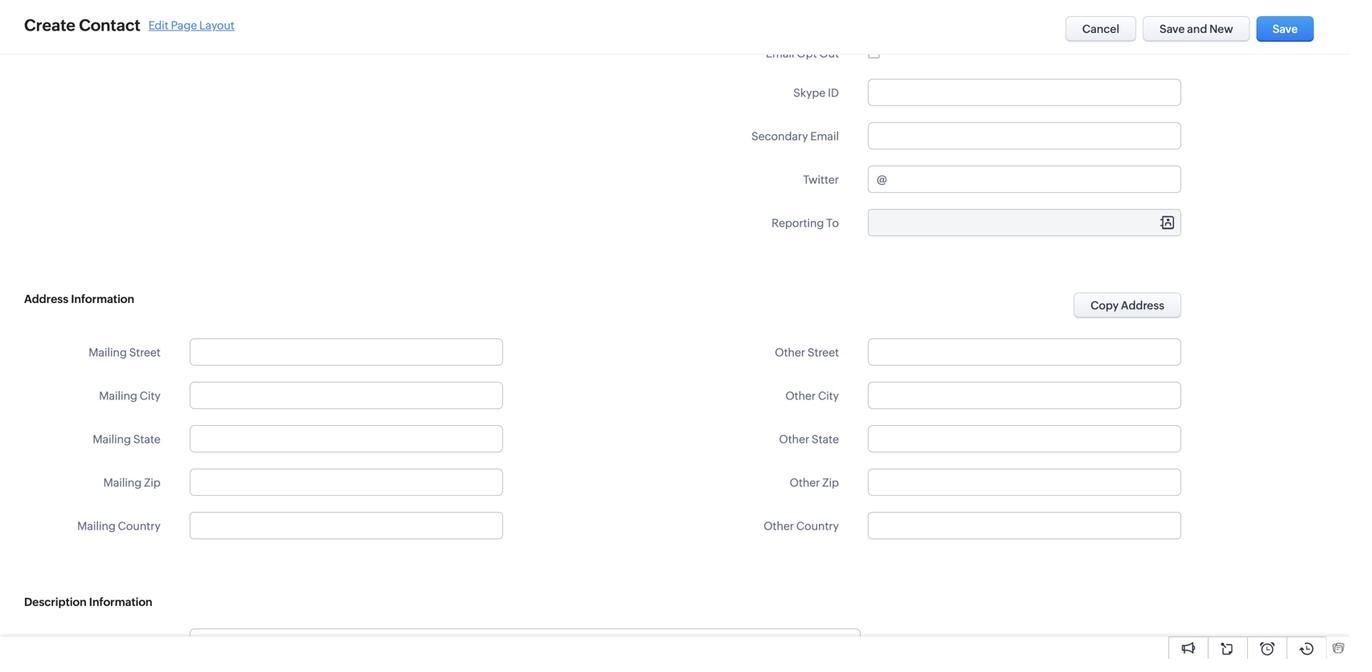 Task type: vqa. For each thing, say whether or not it's contained in the screenshot.
the Parent Account
no



Task type: locate. For each thing, give the bounding box(es) containing it.
other city
[[785, 389, 839, 402]]

save
[[1160, 23, 1185, 35], [1273, 23, 1298, 35]]

None text field
[[868, 0, 1181, 23], [868, 338, 1181, 366], [189, 382, 503, 409], [868, 425, 1181, 452], [189, 469, 503, 496], [868, 469, 1181, 496], [190, 513, 502, 538], [868, 0, 1181, 23], [868, 338, 1181, 366], [189, 382, 503, 409], [868, 425, 1181, 452], [189, 469, 503, 496], [868, 469, 1181, 496], [190, 513, 502, 538]]

reporting to
[[772, 217, 839, 229]]

cancel button
[[1065, 16, 1136, 42]]

0 vertical spatial description
[[24, 596, 87, 608]]

zip down "mailing state"
[[144, 476, 161, 489]]

email
[[766, 47, 794, 60], [810, 130, 839, 143]]

1 country from the left
[[118, 520, 161, 532]]

address information copy address
[[24, 293, 1165, 312]]

and
[[1187, 23, 1207, 35]]

country down mailing zip
[[118, 520, 161, 532]]

out
[[819, 47, 839, 60]]

state
[[133, 433, 161, 446], [812, 433, 839, 446]]

country down other zip
[[796, 520, 839, 532]]

information inside the address information copy address
[[71, 293, 134, 305]]

state up other zip
[[812, 433, 839, 446]]

1 city from the left
[[140, 389, 161, 402]]

city for mailing city
[[140, 389, 161, 402]]

1 horizontal spatial save
[[1273, 23, 1298, 35]]

country
[[118, 520, 161, 532], [796, 520, 839, 532]]

email up twitter
[[810, 130, 839, 143]]

address
[[24, 293, 68, 305], [1121, 299, 1165, 312]]

description
[[24, 596, 87, 608], [100, 636, 161, 649]]

2 street from the left
[[808, 346, 839, 359]]

mailing
[[89, 346, 127, 359], [99, 389, 137, 402], [93, 433, 131, 446], [103, 476, 142, 489], [77, 520, 116, 532]]

0 horizontal spatial street
[[129, 346, 161, 359]]

2 zip from the left
[[822, 476, 839, 489]]

save right new
[[1273, 23, 1298, 35]]

0 horizontal spatial zip
[[144, 476, 161, 489]]

other down other zip
[[764, 520, 794, 532]]

mailing down mailing city
[[93, 433, 131, 446]]

1 vertical spatial description
[[100, 636, 161, 649]]

information
[[71, 293, 134, 305], [89, 596, 152, 608]]

1 zip from the left
[[144, 476, 161, 489]]

street for mailing street
[[129, 346, 161, 359]]

information down mailing country
[[89, 596, 152, 608]]

street up mailing city
[[129, 346, 161, 359]]

zip for other zip
[[822, 476, 839, 489]]

1 horizontal spatial country
[[796, 520, 839, 532]]

other down other city
[[779, 433, 809, 446]]

mailing up mailing country
[[103, 476, 142, 489]]

mailing country
[[77, 520, 161, 532]]

email left opt in the top right of the page
[[766, 47, 794, 60]]

skype id
[[793, 86, 839, 99]]

other down the other street
[[785, 389, 816, 402]]

0 vertical spatial information
[[71, 293, 134, 305]]

mailing zip
[[103, 476, 161, 489]]

0 horizontal spatial country
[[118, 520, 161, 532]]

save for save
[[1273, 23, 1298, 35]]

information for description
[[89, 596, 152, 608]]

mailing state
[[93, 433, 161, 446]]

zip down other state
[[822, 476, 839, 489]]

None field
[[869, 210, 1181, 235], [190, 513, 502, 538], [869, 513, 1181, 538], [869, 210, 1181, 235], [190, 513, 502, 538], [869, 513, 1181, 538]]

skype
[[793, 86, 826, 99]]

zip
[[144, 476, 161, 489], [822, 476, 839, 489]]

0 vertical spatial email
[[766, 47, 794, 60]]

1 horizontal spatial city
[[818, 389, 839, 402]]

city up other state
[[818, 389, 839, 402]]

street up other city
[[808, 346, 839, 359]]

mailing for mailing street
[[89, 346, 127, 359]]

other up other city
[[775, 346, 805, 359]]

other for other street
[[775, 346, 805, 359]]

0 horizontal spatial city
[[140, 389, 161, 402]]

1 state from the left
[[133, 433, 161, 446]]

None text field
[[189, 0, 503, 23], [868, 79, 1181, 106], [868, 122, 1181, 149], [890, 166, 1181, 192], [869, 210, 1181, 235], [189, 338, 503, 366], [868, 382, 1181, 409], [189, 425, 503, 452], [869, 513, 1181, 538], [190, 629, 860, 655], [189, 0, 503, 23], [868, 79, 1181, 106], [868, 122, 1181, 149], [890, 166, 1181, 192], [869, 210, 1181, 235], [189, 338, 503, 366], [868, 382, 1181, 409], [189, 425, 503, 452], [869, 513, 1181, 538], [190, 629, 860, 655]]

create
[[24, 16, 75, 35]]

@
[[877, 173, 887, 186]]

0 horizontal spatial email
[[766, 47, 794, 60]]

0 horizontal spatial address
[[24, 293, 68, 305]]

save left and
[[1160, 23, 1185, 35]]

reporting
[[772, 217, 824, 229]]

2 state from the left
[[812, 433, 839, 446]]

mailing city
[[99, 389, 161, 402]]

state for mailing state
[[133, 433, 161, 446]]

1 save from the left
[[1160, 23, 1185, 35]]

1 horizontal spatial description
[[100, 636, 161, 649]]

0 horizontal spatial save
[[1160, 23, 1185, 35]]

2 country from the left
[[796, 520, 839, 532]]

city up "mailing state"
[[140, 389, 161, 402]]

cancel
[[1082, 23, 1120, 35]]

mailing up mailing city
[[89, 346, 127, 359]]

other up the other country
[[790, 476, 820, 489]]

1 vertical spatial information
[[89, 596, 152, 608]]

other for other country
[[764, 520, 794, 532]]

0 horizontal spatial description
[[24, 596, 87, 608]]

1 horizontal spatial zip
[[822, 476, 839, 489]]

street
[[129, 346, 161, 359], [808, 346, 839, 359]]

mailing down mailing street
[[99, 389, 137, 402]]

2 save from the left
[[1273, 23, 1298, 35]]

email opt out
[[766, 47, 839, 60]]

mailing down mailing zip
[[77, 520, 116, 532]]

0 horizontal spatial state
[[133, 433, 161, 446]]

1 street from the left
[[129, 346, 161, 359]]

1 horizontal spatial street
[[808, 346, 839, 359]]

1 horizontal spatial email
[[810, 130, 839, 143]]

1 horizontal spatial state
[[812, 433, 839, 446]]

2 city from the left
[[818, 389, 839, 402]]

state up mailing zip
[[133, 433, 161, 446]]

information up mailing street
[[71, 293, 134, 305]]

city
[[140, 389, 161, 402], [818, 389, 839, 402]]

description for description information
[[24, 596, 87, 608]]

mailing for mailing zip
[[103, 476, 142, 489]]

other
[[775, 346, 805, 359], [785, 389, 816, 402], [779, 433, 809, 446], [790, 476, 820, 489], [764, 520, 794, 532]]



Task type: describe. For each thing, give the bounding box(es) containing it.
save button
[[1257, 16, 1314, 42]]

id
[[828, 86, 839, 99]]

to
[[826, 217, 839, 229]]

other country
[[764, 520, 839, 532]]

street for other street
[[808, 346, 839, 359]]

city for other city
[[818, 389, 839, 402]]

1 horizontal spatial address
[[1121, 299, 1165, 312]]

edit
[[148, 19, 169, 32]]

1 vertical spatial email
[[810, 130, 839, 143]]

country for mailing country
[[118, 520, 161, 532]]

copy address button
[[1074, 293, 1181, 318]]

other for other state
[[779, 433, 809, 446]]

mailing street
[[89, 346, 161, 359]]

other street
[[775, 346, 839, 359]]

save and new button
[[1143, 16, 1250, 42]]

opt
[[797, 47, 817, 60]]

other state
[[779, 433, 839, 446]]

state for other state
[[812, 433, 839, 446]]

create contact edit page layout
[[24, 16, 235, 35]]

other for other city
[[785, 389, 816, 402]]

secondary email
[[752, 130, 839, 143]]

layout
[[199, 19, 235, 32]]

page
[[171, 19, 197, 32]]

mailing for mailing city
[[99, 389, 137, 402]]

description for description
[[100, 636, 161, 649]]

information for address
[[71, 293, 134, 305]]

edit page layout link
[[148, 19, 235, 32]]

other zip
[[790, 476, 839, 489]]

save and new
[[1160, 23, 1233, 35]]

description information
[[24, 596, 152, 608]]

mailing for mailing country
[[77, 520, 116, 532]]

twitter
[[803, 173, 839, 186]]

zip for mailing zip
[[144, 476, 161, 489]]

mailing for mailing state
[[93, 433, 131, 446]]

secondary
[[752, 130, 808, 143]]

copy
[[1091, 299, 1119, 312]]

other for other zip
[[790, 476, 820, 489]]

save for save and new
[[1160, 23, 1185, 35]]

contact
[[79, 16, 140, 35]]

country for other country
[[796, 520, 839, 532]]

new
[[1210, 23, 1233, 35]]



